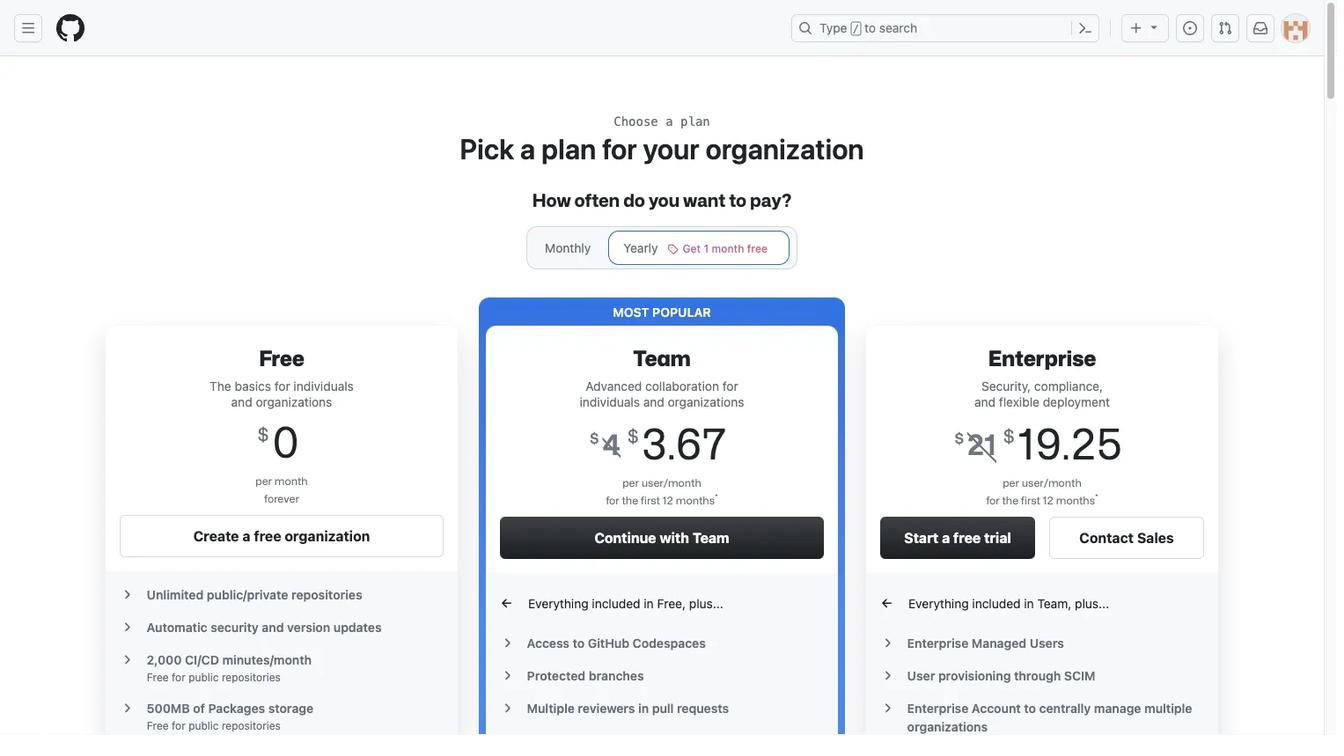 Task type: locate. For each thing, give the bounding box(es) containing it.
automatic
[[147, 620, 207, 634]]

included for 3.67
[[592, 596, 640, 610]]

0 vertical spatial organization
[[706, 132, 864, 165]]

1 horizontal spatial organizations
[[668, 394, 744, 409]]

1 vertical spatial repositories
[[222, 671, 281, 683]]

a for organization
[[242, 528, 250, 544]]

packages
[[208, 701, 265, 715]]

updates
[[333, 620, 382, 634]]

a for trial
[[942, 529, 950, 546]]

public/private
[[207, 587, 288, 602]]

first up the continue with team
[[641, 496, 660, 506]]

individuals up "0"
[[294, 379, 354, 393]]

1 horizontal spatial plan
[[681, 114, 710, 129]]

free left trial
[[953, 529, 981, 546]]

team
[[633, 349, 691, 369], [693, 529, 729, 546]]

everything included in team, plus...
[[908, 596, 1109, 610]]

command palette image
[[1078, 21, 1092, 35]]

2 horizontal spatial per
[[1003, 478, 1019, 488]]

included for 19.25
[[972, 596, 1021, 610]]

user/month for 19.25
[[1022, 478, 1082, 488]]

0 horizontal spatial organizations
[[256, 394, 332, 409]]

for inside advanced collaboration for individuals and organizations
[[723, 379, 738, 393]]

enterprise
[[988, 349, 1096, 369], [907, 636, 969, 650], [907, 701, 969, 715]]

pick
[[460, 132, 514, 165]]

12 for 19.25
[[1043, 496, 1054, 506]]

organizations down account
[[907, 719, 988, 734]]

enterprise for enterprise account to centrally manage multiple organizations
[[907, 701, 969, 715]]

1 vertical spatial team
[[693, 529, 729, 546]]

chevron right image down arrow left image
[[500, 636, 514, 650]]

individuals inside advanced collaboration for individuals and organizations
[[580, 394, 640, 409]]

1 everything from the left
[[528, 596, 589, 610]]

1 months from the left
[[676, 496, 715, 506]]

2 plus... from the left
[[1075, 596, 1109, 610]]

free for start a free trial
[[953, 529, 981, 546]]

chevron right image left 500mb
[[120, 701, 134, 715]]

storage
[[268, 701, 314, 715]]

0 vertical spatial month
[[712, 242, 744, 254]]

1 vertical spatial public
[[188, 719, 219, 732]]

and up the minutes/month
[[262, 620, 284, 634]]

2 user/month from the left
[[1022, 478, 1082, 488]]

per user/month for the first 12 months * for 19.25
[[986, 478, 1098, 506]]

1 vertical spatial organization
[[285, 528, 370, 544]]

chevron right image left multiple
[[500, 701, 514, 715]]

included up the managed
[[972, 596, 1021, 610]]

12 down 19.25
[[1043, 496, 1054, 506]]

0 vertical spatial free
[[259, 349, 304, 369]]

in left "pull"
[[638, 701, 649, 715]]

month inside per month forever
[[274, 476, 308, 486]]

1 horizontal spatial per user/month for the first 12 months *
[[986, 478, 1098, 506]]

individuals down 'advanced'
[[580, 394, 640, 409]]

0 horizontal spatial everything
[[528, 596, 589, 610]]

per
[[256, 476, 272, 486], [623, 478, 639, 488], [1003, 478, 1019, 488]]

to left github
[[573, 636, 585, 650]]

and down the basics
[[231, 394, 252, 409]]

1 horizontal spatial organization
[[706, 132, 864, 165]]

plan
[[681, 114, 710, 129], [541, 132, 596, 165]]

to left pay?
[[729, 193, 746, 210]]

repositories inside 2,000 ci/cd minutes/month free for public repositories
[[222, 671, 281, 683]]

* up 'contact'
[[1095, 494, 1098, 501]]

1 horizontal spatial the
[[1002, 496, 1019, 506]]

organizations down collaboration at the bottom of page
[[668, 394, 744, 409]]

for down 2,000
[[172, 671, 186, 683]]

and down collaboration at the bottom of page
[[643, 394, 664, 409]]

0 horizontal spatial month
[[274, 476, 308, 486]]

a right pick
[[520, 132, 535, 165]]

organizations inside advanced collaboration for individuals and organizations
[[668, 394, 744, 409]]

user/month
[[641, 478, 701, 488], [1022, 478, 1082, 488]]

0 horizontal spatial plus...
[[689, 596, 723, 610]]

1 12 from the left
[[662, 496, 673, 506]]

organizations
[[256, 394, 332, 409], [668, 394, 744, 409], [907, 719, 988, 734]]

free,
[[657, 596, 686, 610]]

plus... right the free,
[[689, 596, 723, 610]]

1 horizontal spatial user/month
[[1022, 478, 1082, 488]]

organizations inside the basics for individuals and organizations
[[256, 394, 332, 409]]

team right the with
[[693, 529, 729, 546]]

organization up pay?
[[706, 132, 864, 165]]

repositories down the minutes/month
[[222, 671, 281, 683]]

1 horizontal spatial month
[[712, 242, 744, 254]]

first for 3.67
[[641, 496, 660, 506]]

/
[[853, 23, 859, 35]]

month right 1
[[712, 242, 744, 254]]

12 up continue with team link
[[662, 496, 673, 506]]

security, compliance, and flexible deployment
[[975, 379, 1110, 409]]

everything right arrow left icon
[[908, 596, 969, 610]]

and inside advanced collaboration for individuals and organizations
[[643, 394, 664, 409]]

free down 500mb
[[147, 719, 169, 732]]

create a free organization
[[193, 528, 370, 544]]

to
[[865, 21, 876, 35], [729, 193, 746, 210], [573, 636, 585, 650], [1024, 701, 1036, 715]]

0 horizontal spatial individuals
[[294, 379, 354, 393]]

repositories inside 500mb of packages storage free for public repositories
[[222, 719, 281, 732]]

1 per user/month for the first 12 months * from the left
[[606, 478, 718, 506]]

for down choose
[[602, 132, 637, 165]]

months up 'contact'
[[1056, 496, 1095, 506]]

provisioning
[[938, 668, 1011, 683]]

months up the with
[[676, 496, 715, 506]]

0 horizontal spatial months
[[676, 496, 715, 506]]

chevron right image left the unlimited
[[120, 588, 134, 602]]

1 vertical spatial free
[[147, 671, 169, 683]]

chevron right image
[[880, 636, 894, 650], [500, 669, 514, 683], [880, 669, 894, 683], [880, 701, 894, 715]]

per user/month for the first 12 months *
[[606, 478, 718, 506], [986, 478, 1098, 506]]

0 horizontal spatial team
[[633, 349, 691, 369]]

access
[[527, 636, 570, 650]]

sales
[[1137, 529, 1174, 546]]

2 vertical spatial enterprise
[[907, 701, 969, 715]]

0 horizontal spatial first
[[641, 496, 660, 506]]

the up trial
[[1002, 496, 1019, 506]]

1 user/month from the left
[[641, 478, 701, 488]]

2 vertical spatial repositories
[[222, 719, 281, 732]]

free inside 2,000 ci/cd minutes/month free for public repositories
[[147, 671, 169, 683]]

plus... right team,
[[1075, 596, 1109, 610]]

1 horizontal spatial individuals
[[580, 394, 640, 409]]

organization inside create a free organization link
[[285, 528, 370, 544]]

included up access to github codespaces
[[592, 596, 640, 610]]

and down security,
[[975, 394, 996, 409]]

1 vertical spatial individuals
[[580, 394, 640, 409]]

for
[[602, 132, 637, 165], [274, 379, 290, 393], [723, 379, 738, 393], [606, 496, 619, 506], [986, 496, 1000, 506], [172, 671, 186, 683], [172, 719, 186, 732]]

0 horizontal spatial organization
[[285, 528, 370, 544]]

multiple reviewers in pull requests
[[527, 701, 729, 715]]

enterprise down user
[[907, 701, 969, 715]]

public down of
[[188, 719, 219, 732]]

0 horizontal spatial the
[[622, 496, 638, 506]]

public inside 500mb of packages storage free for public repositories
[[188, 719, 219, 732]]

2 first from the left
[[1021, 496, 1040, 506]]

collaboration
[[645, 379, 719, 393]]

free down pay?
[[747, 242, 767, 254]]

do
[[623, 193, 645, 210]]

of
[[193, 701, 205, 715]]

per user/month for the first 12 months * down 19.25
[[986, 478, 1098, 506]]

enterprise inside enterprise account to centrally manage multiple organizations
[[907, 701, 969, 715]]

1 horizontal spatial everything
[[908, 596, 969, 610]]

0 horizontal spatial plan
[[541, 132, 596, 165]]

1 the from the left
[[622, 496, 638, 506]]

free
[[747, 242, 767, 254], [254, 528, 281, 544], [953, 529, 981, 546]]

1 included from the left
[[592, 596, 640, 610]]

repositories down packages
[[222, 719, 281, 732]]

organizations up "0"
[[256, 394, 332, 409]]

plus... for 19.25
[[1075, 596, 1109, 610]]

choose a plan pick a plan for your organization
[[460, 114, 864, 165]]

plus... for 3.67
[[689, 596, 723, 610]]

12 for 3.67
[[662, 496, 673, 506]]

homepage image
[[56, 14, 85, 42]]

scim
[[1064, 668, 1096, 683]]

1 horizontal spatial months
[[1056, 496, 1095, 506]]

a for pick
[[666, 114, 673, 129]]

free inside start a free trial link
[[953, 529, 981, 546]]

to down the through
[[1024, 701, 1036, 715]]

repositories
[[291, 587, 362, 602], [222, 671, 281, 683], [222, 719, 281, 732]]

free for create a free organization
[[254, 528, 281, 544]]

and
[[231, 394, 252, 409], [643, 394, 664, 409], [975, 394, 996, 409], [262, 620, 284, 634]]

most
[[613, 305, 649, 319]]

chevron right image for enterprise account to centrally manage multiple organizations
[[880, 701, 894, 715]]

0 horizontal spatial *
[[715, 494, 718, 501]]

free up the basics for individuals and organizations
[[259, 349, 304, 369]]

everything for 3.67
[[528, 596, 589, 610]]

enterprise up security, compliance, and flexible deployment
[[988, 349, 1096, 369]]

per up continue
[[623, 478, 639, 488]]

1 horizontal spatial free
[[747, 242, 767, 254]]

user/month for 3.67
[[641, 478, 701, 488]]

continue with team
[[595, 529, 729, 546]]

0 horizontal spatial included
[[592, 596, 640, 610]]

1 vertical spatial plan
[[541, 132, 596, 165]]

in left the free,
[[644, 596, 654, 610]]

2 the from the left
[[1002, 496, 1019, 506]]

per inside per month forever
[[256, 476, 272, 486]]

issue opened image
[[1183, 21, 1197, 35]]

individuals inside the basics for individuals and organizations
[[294, 379, 354, 393]]

chevron right image for access to github codespaces
[[500, 636, 514, 650]]

3.67
[[642, 426, 727, 467]]

0 horizontal spatial per
[[256, 476, 272, 486]]

4
[[602, 433, 620, 460]]

everything up access
[[528, 596, 589, 610]]

* down '3.67'
[[715, 494, 718, 501]]

0 horizontal spatial 12
[[662, 496, 673, 506]]

a
[[666, 114, 673, 129], [520, 132, 535, 165], [242, 528, 250, 544], [942, 529, 950, 546]]

free down forever on the left
[[254, 528, 281, 544]]

the up continue
[[622, 496, 638, 506]]

for right the basics
[[274, 379, 290, 393]]

1 horizontal spatial included
[[972, 596, 1021, 610]]

2 horizontal spatial organizations
[[907, 719, 988, 734]]

per up trial
[[1003, 478, 1019, 488]]

everything for 19.25
[[908, 596, 969, 610]]

1 public from the top
[[188, 671, 219, 683]]

the
[[622, 496, 638, 506], [1002, 496, 1019, 506]]

individuals for free
[[294, 379, 354, 393]]

0 vertical spatial public
[[188, 671, 219, 683]]

team up collaboration at the bottom of page
[[633, 349, 691, 369]]

0 horizontal spatial free
[[254, 528, 281, 544]]

continue
[[595, 529, 656, 546]]

1 horizontal spatial *
[[1095, 494, 1098, 501]]

19.25
[[1018, 426, 1123, 467]]

get
[[683, 242, 701, 254]]

plan up how
[[541, 132, 596, 165]]

organization down forever on the left
[[285, 528, 370, 544]]

organizations for team
[[668, 394, 744, 409]]

public down the "ci/cd"
[[188, 671, 219, 683]]

users
[[1030, 636, 1064, 650]]

1 horizontal spatial team
[[693, 529, 729, 546]]

how often do you want to pay? option group
[[527, 226, 797, 269]]

1 horizontal spatial plus...
[[1075, 596, 1109, 610]]

2 months from the left
[[1056, 496, 1095, 506]]

the basics for individuals and organizations
[[210, 379, 354, 409]]

individuals for team
[[580, 394, 640, 409]]

organization
[[706, 132, 864, 165], [285, 528, 370, 544]]

individuals
[[294, 379, 354, 393], [580, 394, 640, 409]]

a right create
[[242, 528, 250, 544]]

notifications image
[[1254, 21, 1268, 35]]

month up forever on the left
[[274, 476, 308, 486]]

* for 19.25
[[1095, 494, 1098, 501]]

git pull request image
[[1218, 21, 1232, 35]]

first
[[641, 496, 660, 506], [1021, 496, 1040, 506]]

the for 3.67
[[622, 496, 638, 506]]

chevron right image left automatic in the bottom of the page
[[120, 620, 134, 634]]

get 1 month free
[[683, 242, 767, 254]]

1 plus... from the left
[[689, 596, 723, 610]]

*
[[715, 494, 718, 501], [1095, 494, 1098, 501]]

1 first from the left
[[641, 496, 660, 506]]

per user/month for the first 12 months * up continue with team link
[[606, 478, 718, 506]]

2 per user/month for the first 12 months * from the left
[[986, 478, 1098, 506]]

free inside create a free organization link
[[254, 528, 281, 544]]

2 public from the top
[[188, 719, 219, 732]]

1 vertical spatial enterprise
[[907, 636, 969, 650]]

to inside enterprise account to centrally manage multiple organizations
[[1024, 701, 1036, 715]]

0 vertical spatial enterprise
[[988, 349, 1096, 369]]

security
[[211, 620, 259, 634]]

in for 3.67
[[644, 596, 654, 610]]

1 horizontal spatial 12
[[1043, 496, 1054, 506]]

a up your
[[666, 114, 673, 129]]

0 vertical spatial individuals
[[294, 379, 354, 393]]

how
[[532, 193, 571, 210]]

user provisioning through scim
[[907, 668, 1096, 683]]

for down 500mb
[[172, 719, 186, 732]]

everything
[[528, 596, 589, 610], [908, 596, 969, 610]]

free down 2,000
[[147, 671, 169, 683]]

2 12 from the left
[[1043, 496, 1054, 506]]

team,
[[1037, 596, 1072, 610]]

create a free organization link
[[120, 515, 444, 557]]

repositories up version
[[291, 587, 362, 602]]

0 horizontal spatial per user/month for the first 12 months *
[[606, 478, 718, 506]]

1 * from the left
[[715, 494, 718, 501]]

2 everything from the left
[[908, 596, 969, 610]]

first down 19.25
[[1021, 496, 1040, 506]]

chevron right image
[[120, 588, 134, 602], [120, 620, 134, 634], [500, 636, 514, 650], [120, 653, 134, 667], [120, 701, 134, 715], [500, 701, 514, 715]]

plus image
[[1129, 21, 1143, 35]]

public
[[188, 671, 219, 683], [188, 719, 219, 732]]

for inside 2,000 ci/cd minutes/month free for public repositories
[[172, 671, 186, 683]]

included
[[592, 596, 640, 610], [972, 596, 1021, 610]]

per up forever on the left
[[256, 476, 272, 486]]

in for 19.25
[[1024, 596, 1034, 610]]

enterprise for enterprise
[[988, 349, 1096, 369]]

user/month down '3.67'
[[641, 478, 701, 488]]

1 vertical spatial month
[[274, 476, 308, 486]]

a right start
[[942, 529, 950, 546]]

2 * from the left
[[1095, 494, 1098, 501]]

1 horizontal spatial first
[[1021, 496, 1040, 506]]

12
[[662, 496, 673, 506], [1043, 496, 1054, 506]]

enterprise up user
[[907, 636, 969, 650]]

0 horizontal spatial user/month
[[641, 478, 701, 488]]

user/month down 19.25
[[1022, 478, 1082, 488]]

the
[[210, 379, 231, 393]]

1 horizontal spatial per
[[623, 478, 639, 488]]

plan up your
[[681, 114, 710, 129]]

2 horizontal spatial free
[[953, 529, 981, 546]]

arrow left image
[[880, 596, 894, 610]]

2 included from the left
[[972, 596, 1021, 610]]

for right collaboration at the bottom of page
[[723, 379, 738, 393]]

in left team,
[[1024, 596, 1034, 610]]

2 vertical spatial free
[[147, 719, 169, 732]]



Task type: vqa. For each thing, say whether or not it's contained in the screenshot.
first included from the left
yes



Task type: describe. For each thing, give the bounding box(es) containing it.
manage
[[1094, 701, 1141, 715]]

minutes/month
[[222, 652, 312, 667]]

enterprise for enterprise managed users
[[907, 636, 969, 650]]

monthly
[[545, 240, 591, 255]]

pay?
[[750, 193, 792, 210]]

trial
[[984, 529, 1011, 546]]

requests
[[677, 701, 729, 715]]

chevron right image for automatic security and version updates
[[120, 620, 134, 634]]

tag image
[[666, 240, 680, 254]]

arrow left image
[[500, 596, 514, 610]]

centrally
[[1039, 701, 1091, 715]]

0 vertical spatial plan
[[681, 114, 710, 129]]

2,000 ci/cd minutes/month free for public repositories
[[147, 652, 312, 683]]

start a free trial
[[904, 529, 1011, 546]]

chevron right image for multiple reviewers in pull requests
[[500, 701, 514, 715]]

contact sales link
[[1049, 517, 1204, 559]]

codespaces
[[633, 636, 706, 650]]

500mb of packages storage free for public repositories
[[147, 701, 314, 732]]

most popular
[[613, 305, 711, 319]]

month inside how often do you want to pay? option group
[[712, 242, 744, 254]]

want
[[683, 193, 725, 210]]

organizations inside enterprise account to centrally manage multiple organizations
[[907, 719, 988, 734]]

contact
[[1079, 529, 1134, 546]]

choose
[[614, 114, 658, 129]]

you
[[648, 193, 680, 210]]

21
[[967, 433, 996, 460]]

everything included in free, plus...
[[528, 596, 723, 610]]

type
[[820, 21, 847, 35]]

start
[[904, 529, 939, 546]]

ci/cd
[[185, 652, 219, 667]]

popular
[[652, 305, 711, 319]]

access to github codespaces
[[527, 636, 706, 650]]

public inside 2,000 ci/cd minutes/month free for public repositories
[[188, 671, 219, 683]]

unlimited
[[147, 587, 204, 602]]

the for 19.25
[[1002, 496, 1019, 506]]

reviewers
[[578, 701, 635, 715]]

* for 3.67
[[715, 494, 718, 501]]

per month forever
[[256, 476, 308, 504]]

multiple
[[527, 701, 575, 715]]

version
[[287, 620, 330, 634]]

your
[[643, 132, 700, 165]]

triangle down image
[[1147, 20, 1161, 34]]

per for 3.67
[[623, 478, 639, 488]]

account
[[972, 701, 1021, 715]]

multiple
[[1144, 701, 1192, 715]]

0 vertical spatial team
[[633, 349, 691, 369]]

organization inside choose a plan pick a plan for your organization
[[706, 132, 864, 165]]

for inside choose a plan pick a plan for your organization
[[602, 132, 637, 165]]

security,
[[981, 379, 1031, 393]]

chevron right image for user provisioning through scim
[[880, 669, 894, 683]]

through
[[1014, 668, 1061, 683]]

per for 19.25
[[1003, 478, 1019, 488]]

protected branches
[[527, 668, 644, 683]]

to right /
[[865, 21, 876, 35]]

free inside how often do you want to pay? option group
[[747, 242, 767, 254]]

deployment
[[1043, 394, 1110, 409]]

yearly
[[623, 240, 661, 255]]

automatic security and version updates
[[147, 620, 382, 634]]

0 vertical spatial repositories
[[291, 587, 362, 602]]

enterprise account to centrally manage multiple organizations
[[907, 701, 1192, 734]]

team inside continue with team link
[[693, 529, 729, 546]]

create
[[193, 528, 239, 544]]

for up continue
[[606, 496, 619, 506]]

500mb
[[147, 701, 190, 715]]

with
[[660, 529, 689, 546]]

often
[[574, 193, 620, 210]]

user
[[907, 668, 935, 683]]

pull
[[652, 701, 674, 715]]

chevron right image for protected branches
[[500, 669, 514, 683]]

how often do you want to pay?
[[532, 193, 792, 210]]

advanced
[[586, 379, 642, 393]]

continue with team link
[[500, 517, 824, 559]]

start a free trial link
[[880, 517, 1035, 559]]

search
[[879, 21, 917, 35]]

enterprise managed users
[[907, 636, 1064, 650]]

for inside 500mb of packages storage free for public repositories
[[172, 719, 186, 732]]

forever
[[264, 494, 299, 504]]

and inside the basics for individuals and organizations
[[231, 394, 252, 409]]

first for 19.25
[[1021, 496, 1040, 506]]

for inside the basics for individuals and organizations
[[274, 379, 290, 393]]

managed
[[972, 636, 1027, 650]]

advanced collaboration for individuals and organizations
[[580, 379, 744, 409]]

for up trial
[[986, 496, 1000, 506]]

github
[[588, 636, 629, 650]]

and inside security, compliance, and flexible deployment
[[975, 394, 996, 409]]

months for 3.67
[[676, 496, 715, 506]]

compliance,
[[1034, 379, 1103, 393]]

chevron right image left 2,000
[[120, 653, 134, 667]]

chevron right image for enterprise managed users
[[880, 636, 894, 650]]

chevron right image for unlimited public/private repositories
[[120, 588, 134, 602]]

branches
[[589, 668, 644, 683]]

free inside 500mb of packages storage free for public repositories
[[147, 719, 169, 732]]

protected
[[527, 668, 586, 683]]

unlimited public/private repositories
[[147, 587, 362, 602]]

basics
[[235, 379, 271, 393]]

contact sales
[[1079, 529, 1174, 546]]

per user/month for the first 12 months * for 3.67
[[606, 478, 718, 506]]

organizations for free
[[256, 394, 332, 409]]

flexible
[[999, 394, 1040, 409]]

1
[[704, 242, 709, 254]]

2,000
[[147, 652, 182, 667]]

0
[[272, 424, 299, 465]]

type / to search
[[820, 21, 917, 35]]

months for 19.25
[[1056, 496, 1095, 506]]



